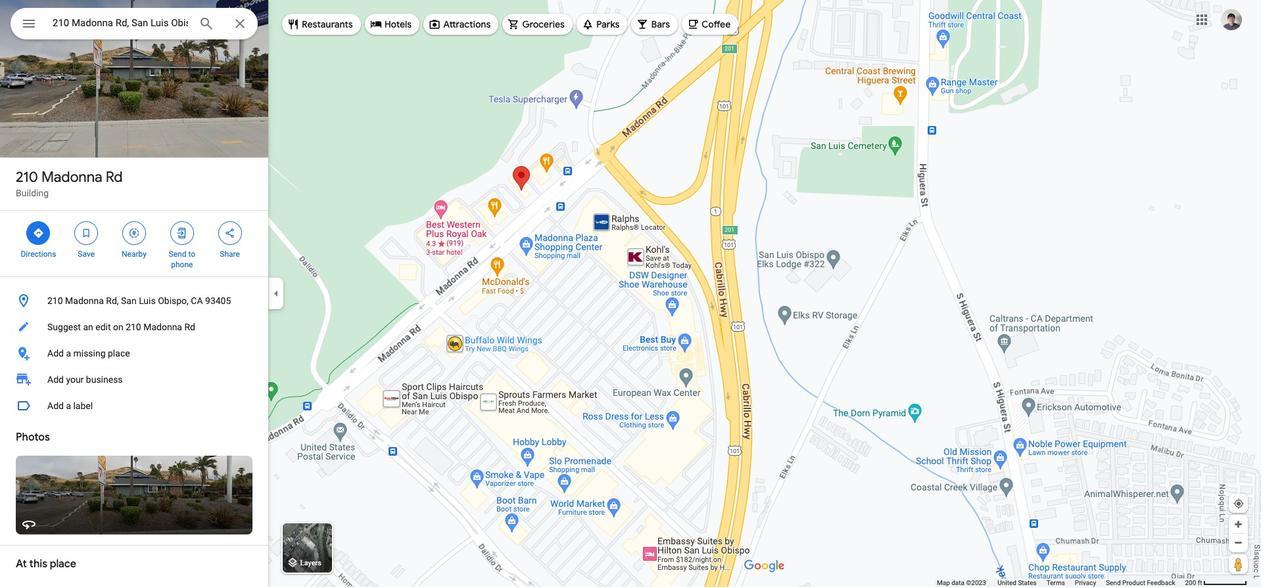 Task type: vqa. For each thing, say whether or not it's contained in the screenshot.


Task type: locate. For each thing, give the bounding box(es) containing it.
1 horizontal spatial send
[[1106, 580, 1121, 587]]

210 for rd
[[16, 168, 38, 187]]

send for send to phone
[[169, 250, 186, 259]]

2 vertical spatial madonna
[[143, 322, 182, 333]]

add a label button
[[0, 393, 268, 420]]

add a missing place button
[[0, 341, 268, 367]]

coffee
[[702, 18, 731, 30]]

2 horizontal spatial 210
[[126, 322, 141, 333]]

suggest
[[47, 322, 81, 333]]

zoom out image
[[1234, 539, 1244, 549]]

suggest an edit on 210 madonna rd
[[47, 322, 195, 333]]

200
[[1185, 580, 1197, 587]]

210 Madonna Rd, San Luis Obispo, CA 93405 field
[[11, 8, 258, 39]]

add
[[47, 349, 64, 359], [47, 375, 64, 385], [47, 401, 64, 412]]

add left the your
[[47, 375, 64, 385]]

share
[[220, 250, 240, 259]]

1 add from the top
[[47, 349, 64, 359]]

add a label
[[47, 401, 93, 412]]

add for add a label
[[47, 401, 64, 412]]

1 vertical spatial place
[[50, 558, 76, 572]]

210
[[16, 168, 38, 187], [47, 296, 63, 306], [126, 322, 141, 333]]

0 vertical spatial rd
[[106, 168, 123, 187]]

210 inside button
[[47, 296, 63, 306]]

2 vertical spatial 210
[[126, 322, 141, 333]]

madonna inside button
[[143, 322, 182, 333]]

on
[[113, 322, 123, 333]]

0 vertical spatial a
[[66, 349, 71, 359]]

edit
[[95, 322, 111, 333]]

200 ft
[[1185, 580, 1203, 587]]

0 vertical spatial add
[[47, 349, 64, 359]]

1 horizontal spatial place
[[108, 349, 130, 359]]

show your location image
[[1233, 499, 1245, 510]]

parks button
[[577, 9, 628, 40]]

send to phone
[[169, 250, 195, 270]]

210 madonna rd main content
[[0, 0, 268, 588]]

0 vertical spatial send
[[169, 250, 186, 259]]

san
[[121, 296, 137, 306]]

93405
[[205, 296, 231, 306]]

1 horizontal spatial rd
[[184, 322, 195, 333]]

1 vertical spatial 210
[[47, 296, 63, 306]]

1 vertical spatial add
[[47, 375, 64, 385]]

obispo,
[[158, 296, 189, 306]]

groceries button
[[503, 9, 573, 40]]

at this place
[[16, 558, 76, 572]]

2 a from the top
[[66, 401, 71, 412]]

add inside 'link'
[[47, 375, 64, 385]]

madonna up "an"
[[65, 296, 104, 306]]

1 vertical spatial send
[[1106, 580, 1121, 587]]

place
[[108, 349, 130, 359], [50, 558, 76, 572]]

coffee button
[[682, 9, 739, 40]]

footer
[[937, 579, 1185, 588]]

210 up building at the left of page
[[16, 168, 38, 187]]

1 horizontal spatial 210
[[47, 296, 63, 306]]

luis
[[139, 296, 156, 306]]

google account: nolan park  
(nolan.park@adept.ai) image
[[1221, 9, 1242, 30]]

this
[[29, 558, 47, 572]]

a left missing
[[66, 349, 71, 359]]

send inside send to phone
[[169, 250, 186, 259]]

madonna
[[41, 168, 102, 187], [65, 296, 104, 306], [143, 322, 182, 333]]

madonna up building at the left of page
[[41, 168, 102, 187]]

200 ft button
[[1185, 580, 1248, 587]]

madonna inside 210 madonna rd building
[[41, 168, 102, 187]]

directions
[[21, 250, 56, 259]]


[[80, 226, 92, 241]]

show street view coverage image
[[1229, 555, 1248, 575]]

add for add a missing place
[[47, 349, 64, 359]]

0 vertical spatial 210
[[16, 168, 38, 187]]

add left label
[[47, 401, 64, 412]]

add down suggest
[[47, 349, 64, 359]]

210 inside 210 madonna rd building
[[16, 168, 38, 187]]

your
[[66, 375, 84, 385]]

2 vertical spatial add
[[47, 401, 64, 412]]

place down on
[[108, 349, 130, 359]]

210 inside button
[[126, 322, 141, 333]]

send up phone at the top left of the page
[[169, 250, 186, 259]]

rd inside button
[[184, 322, 195, 333]]

None field
[[53, 15, 188, 31]]

place inside add a missing place button
[[108, 349, 130, 359]]

phone
[[171, 260, 193, 270]]

place right this
[[50, 558, 76, 572]]

footer containing map data ©2023
[[937, 579, 1185, 588]]

states
[[1018, 580, 1037, 587]]

send inside "button"
[[1106, 580, 1121, 587]]

210 madonna rd, san luis obispo, ca 93405 button
[[0, 288, 268, 314]]

1 a from the top
[[66, 349, 71, 359]]


[[21, 14, 37, 33]]

madonna down obispo,
[[143, 322, 182, 333]]

zoom in image
[[1234, 520, 1244, 530]]

send left product
[[1106, 580, 1121, 587]]

0 horizontal spatial send
[[169, 250, 186, 259]]

0 horizontal spatial rd
[[106, 168, 123, 187]]

210 right on
[[126, 322, 141, 333]]

0 vertical spatial place
[[108, 349, 130, 359]]

1 vertical spatial madonna
[[65, 296, 104, 306]]

bars
[[651, 18, 670, 30]]

a left label
[[66, 401, 71, 412]]

2 add from the top
[[47, 375, 64, 385]]

add your business link
[[0, 367, 268, 393]]

product
[[1123, 580, 1146, 587]]

0 horizontal spatial 210
[[16, 168, 38, 187]]

madonna inside button
[[65, 296, 104, 306]]

a for missing
[[66, 349, 71, 359]]

0 horizontal spatial place
[[50, 558, 76, 572]]

0 vertical spatial madonna
[[41, 168, 102, 187]]

a
[[66, 349, 71, 359], [66, 401, 71, 412]]

madonna for rd
[[41, 168, 102, 187]]

collapse side panel image
[[269, 287, 283, 301]]

madonna for rd,
[[65, 296, 104, 306]]

210 up suggest
[[47, 296, 63, 306]]

1 vertical spatial a
[[66, 401, 71, 412]]


[[32, 226, 44, 241]]

3 add from the top
[[47, 401, 64, 412]]

privacy button
[[1075, 579, 1096, 588]]

send
[[169, 250, 186, 259], [1106, 580, 1121, 587]]

an
[[83, 322, 93, 333]]

actions for 210 madonna rd region
[[0, 211, 268, 277]]

210 madonna rd building
[[16, 168, 123, 199]]

rd
[[106, 168, 123, 187], [184, 322, 195, 333]]

1 vertical spatial rd
[[184, 322, 195, 333]]



Task type: describe. For each thing, give the bounding box(es) containing it.
attractions button
[[424, 9, 499, 40]]

send for send product feedback
[[1106, 580, 1121, 587]]

rd,
[[106, 296, 119, 306]]

united states button
[[998, 579, 1037, 588]]

 button
[[11, 8, 47, 42]]

add your business
[[47, 375, 123, 385]]

data
[[952, 580, 965, 587]]

send product feedback button
[[1106, 579, 1176, 588]]

restaurants button
[[282, 9, 361, 40]]

business
[[86, 375, 123, 385]]

photos
[[16, 431, 50, 445]]

 search field
[[11, 8, 258, 42]]

210 for rd,
[[47, 296, 63, 306]]

to
[[188, 250, 195, 259]]

©2023
[[966, 580, 986, 587]]

groceries
[[522, 18, 565, 30]]

united
[[998, 580, 1017, 587]]

footer inside google maps 'element'
[[937, 579, 1185, 588]]


[[128, 226, 140, 241]]

nearby
[[122, 250, 147, 259]]

united states
[[998, 580, 1037, 587]]

add for add your business
[[47, 375, 64, 385]]

a for label
[[66, 401, 71, 412]]

restaurants
[[302, 18, 353, 30]]

ft
[[1198, 580, 1203, 587]]

terms button
[[1047, 579, 1065, 588]]

privacy
[[1075, 580, 1096, 587]]


[[224, 226, 236, 241]]


[[176, 226, 188, 241]]

feedback
[[1147, 580, 1176, 587]]

rd inside 210 madonna rd building
[[106, 168, 123, 187]]

add a missing place
[[47, 349, 130, 359]]

map data ©2023
[[937, 580, 988, 587]]

attractions
[[443, 18, 491, 30]]

google maps element
[[0, 0, 1261, 588]]

at
[[16, 558, 27, 572]]

building
[[16, 188, 49, 199]]

terms
[[1047, 580, 1065, 587]]

bars button
[[632, 9, 678, 40]]

save
[[78, 250, 95, 259]]

hotels
[[385, 18, 412, 30]]

hotels button
[[365, 9, 420, 40]]

missing
[[73, 349, 106, 359]]

210 madonna rd, san luis obispo, ca 93405
[[47, 296, 231, 306]]

suggest an edit on 210 madonna rd button
[[0, 314, 268, 341]]

layers
[[300, 560, 322, 568]]

label
[[73, 401, 93, 412]]

send product feedback
[[1106, 580, 1176, 587]]

ca
[[191, 296, 203, 306]]

none field inside 210 madonna rd, san luis obispo, ca 93405 field
[[53, 15, 188, 31]]

parks
[[596, 18, 620, 30]]

map
[[937, 580, 950, 587]]



